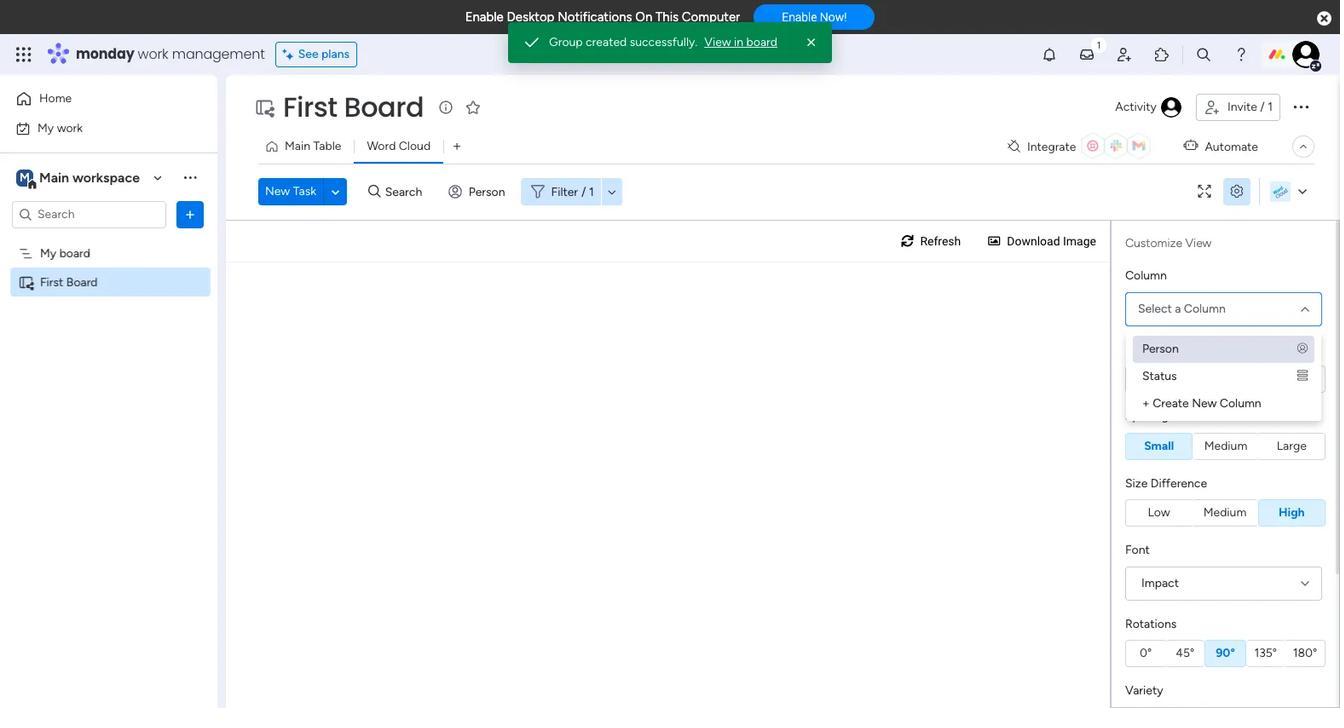 Task type: locate. For each thing, give the bounding box(es) containing it.
home button
[[10, 85, 183, 113]]

options image down workspace options "image"
[[182, 206, 199, 223]]

0 vertical spatial board
[[344, 88, 424, 126]]

1 right 'invite'
[[1268, 100, 1273, 114]]

0 horizontal spatial view
[[705, 35, 731, 49]]

first board down my board
[[40, 275, 98, 289]]

new task
[[265, 184, 316, 199]]

enable now!
[[782, 10, 847, 24]]

0 horizontal spatial enable
[[465, 9, 504, 25]]

notifications image
[[1041, 46, 1058, 63]]

jacob simon image
[[1293, 41, 1320, 68]]

work inside button
[[57, 121, 83, 135]]

first
[[283, 88, 337, 126], [40, 275, 63, 289]]

0 vertical spatial my
[[38, 121, 54, 135]]

/ right filter
[[582, 185, 586, 199]]

main for main workspace
[[39, 169, 69, 185]]

search everything image
[[1195, 46, 1213, 63]]

settings image
[[1224, 185, 1251, 198]]

first down my board
[[40, 275, 63, 289]]

word cloud button
[[354, 133, 443, 160]]

1 horizontal spatial board
[[747, 35, 778, 49]]

word cloud
[[367, 139, 431, 153]]

invite members image
[[1116, 46, 1133, 63]]

dapulse person column image
[[1298, 342, 1308, 356]]

45°
[[1176, 646, 1195, 661]]

options image
[[1291, 96, 1311, 117], [182, 206, 199, 223]]

column down words at right
[[1220, 396, 1262, 411]]

column
[[1126, 269, 1167, 283], [1184, 301, 1226, 316], [1220, 396, 1262, 411]]

0 horizontal spatial new
[[265, 184, 290, 199]]

board inside list box
[[59, 246, 90, 261]]

board
[[747, 35, 778, 49], [59, 246, 90, 261]]

activity button
[[1109, 94, 1189, 121]]

1 vertical spatial /
[[582, 185, 586, 199]]

/ right 'invite'
[[1261, 100, 1265, 114]]

1 vertical spatial medium button
[[1192, 500, 1258, 527]]

my
[[38, 121, 54, 135], [40, 246, 56, 261]]

option
[[0, 238, 217, 241]]

1 vertical spatial my
[[40, 246, 56, 261]]

board down search in workspace field at the top left
[[59, 246, 90, 261]]

180°
[[1293, 646, 1318, 661]]

shareable board image
[[254, 97, 275, 118], [18, 274, 34, 290]]

show board description image
[[436, 99, 456, 116]]

0 horizontal spatial first
[[40, 275, 63, 289]]

my down search in workspace field at the top left
[[40, 246, 56, 261]]

1 vertical spatial new
[[1192, 396, 1217, 411]]

board inside alert
[[747, 35, 778, 49]]

enable now! button
[[754, 4, 875, 30]]

view
[[705, 35, 731, 49], [1186, 236, 1212, 251]]

1 horizontal spatial view
[[1186, 236, 1212, 251]]

1
[[1268, 100, 1273, 114], [589, 185, 594, 199]]

medium down difference
[[1204, 506, 1247, 520]]

words
[[1209, 342, 1241, 357]]

100
[[1175, 372, 1196, 386]]

invite / 1
[[1228, 100, 1273, 114]]

cloud
[[399, 139, 431, 153]]

1 vertical spatial work
[[57, 121, 83, 135]]

1 horizontal spatial work
[[138, 44, 168, 64]]

medium button for spacing
[[1193, 433, 1259, 460]]

0 vertical spatial medium button
[[1193, 433, 1259, 460]]

m
[[20, 170, 30, 185]]

main left "table"
[[285, 139, 310, 153]]

first board
[[283, 88, 424, 126], [40, 275, 98, 289]]

low button
[[1126, 500, 1192, 527]]

main table
[[285, 139, 341, 153]]

main for main table
[[285, 139, 310, 153]]

monday work management
[[76, 44, 265, 64]]

new task button
[[258, 178, 323, 206]]

enable for enable now!
[[782, 10, 817, 24]]

first board up "table"
[[283, 88, 424, 126]]

column right 'a'
[[1184, 301, 1226, 316]]

select a column
[[1138, 301, 1226, 316]]

1 vertical spatial board
[[59, 246, 90, 261]]

medium button down difference
[[1192, 500, 1258, 527]]

1 horizontal spatial 1
[[1268, 100, 1273, 114]]

alert
[[508, 22, 832, 63]]

1 vertical spatial options image
[[182, 206, 199, 223]]

created
[[586, 35, 627, 49]]

variety
[[1126, 684, 1164, 698]]

0 horizontal spatial /
[[582, 185, 586, 199]]

dapulse integrations image
[[1008, 140, 1021, 153]]

0 vertical spatial shareable board image
[[254, 97, 275, 118]]

medium button down + create new column
[[1193, 433, 1259, 460]]

1 vertical spatial 1
[[589, 185, 594, 199]]

my inside button
[[38, 121, 54, 135]]

enable inside button
[[782, 10, 817, 24]]

board
[[344, 88, 424, 126], [66, 275, 98, 289]]

0 vertical spatial options image
[[1291, 96, 1311, 117]]

max number of words
[[1126, 342, 1241, 357]]

successfully.
[[630, 35, 698, 49]]

300
[[1295, 372, 1316, 386]]

100 button
[[1166, 366, 1205, 393]]

0 vertical spatial new
[[265, 184, 290, 199]]

0 vertical spatial 1
[[1268, 100, 1273, 114]]

enable
[[465, 9, 504, 25], [782, 10, 817, 24]]

/ for filter
[[582, 185, 586, 199]]

new down 100 button
[[1192, 396, 1217, 411]]

0 horizontal spatial 1
[[589, 185, 594, 199]]

my down home
[[38, 121, 54, 135]]

0 horizontal spatial first board
[[40, 275, 98, 289]]

0 horizontal spatial person
[[469, 185, 505, 199]]

medium button
[[1193, 433, 1259, 460], [1192, 500, 1258, 527]]

0 horizontal spatial board
[[59, 246, 90, 261]]

high
[[1279, 506, 1305, 520]]

list box
[[0, 235, 217, 527]]

inbox image
[[1079, 46, 1096, 63]]

0 horizontal spatial board
[[66, 275, 98, 289]]

arrow down image
[[602, 182, 622, 202]]

1 vertical spatial first
[[40, 275, 63, 289]]

select product image
[[15, 46, 32, 63]]

view right customize
[[1186, 236, 1212, 251]]

1 horizontal spatial person
[[1143, 342, 1179, 356]]

person up status on the right bottom
[[1143, 342, 1179, 356]]

work right the monday
[[138, 44, 168, 64]]

1 vertical spatial person
[[1143, 342, 1179, 356]]

0 horizontal spatial work
[[57, 121, 83, 135]]

work for monday
[[138, 44, 168, 64]]

1 vertical spatial medium
[[1204, 506, 1247, 520]]

main inside workspace selection element
[[39, 169, 69, 185]]

board down my board
[[66, 275, 98, 289]]

0 vertical spatial main
[[285, 139, 310, 153]]

open full screen image
[[1191, 185, 1219, 198]]

options image up collapse board header image
[[1291, 96, 1311, 117]]

1 inside button
[[1268, 100, 1273, 114]]

1 vertical spatial shareable board image
[[18, 274, 34, 290]]

my board
[[40, 246, 90, 261]]

view left in
[[705, 35, 731, 49]]

new left the task
[[265, 184, 290, 199]]

main right workspace icon
[[39, 169, 69, 185]]

135°
[[1255, 646, 1277, 661]]

enable left desktop
[[465, 9, 504, 25]]

enable up the close icon
[[782, 10, 817, 24]]

0°
[[1140, 646, 1152, 661]]

1 vertical spatial main
[[39, 169, 69, 185]]

notifications
[[558, 9, 632, 25]]

workspace image
[[16, 168, 33, 187]]

1 horizontal spatial enable
[[782, 10, 817, 24]]

add to favorites image
[[465, 98, 482, 116]]

1 left arrow down image
[[589, 185, 594, 199]]

plans
[[321, 47, 350, 61]]

0 vertical spatial work
[[138, 44, 168, 64]]

1 horizontal spatial first board
[[283, 88, 424, 126]]

filter / 1
[[551, 185, 594, 199]]

0 vertical spatial first board
[[283, 88, 424, 126]]

v2 search image
[[368, 182, 381, 201]]

/
[[1261, 100, 1265, 114], [582, 185, 586, 199]]

medium down + create new column
[[1205, 439, 1248, 453]]

difference
[[1151, 476, 1207, 491]]

1 horizontal spatial /
[[1261, 100, 1265, 114]]

0 vertical spatial /
[[1261, 100, 1265, 114]]

0 vertical spatial view
[[705, 35, 731, 49]]

close image
[[803, 34, 820, 51]]

management
[[172, 44, 265, 64]]

board up word
[[344, 88, 424, 126]]

first up main table
[[283, 88, 337, 126]]

1 horizontal spatial board
[[344, 88, 424, 126]]

0 horizontal spatial main
[[39, 169, 69, 185]]

medium for size difference
[[1204, 506, 1247, 520]]

/ inside button
[[1261, 100, 1265, 114]]

1 horizontal spatial main
[[285, 139, 310, 153]]

person left filter
[[469, 185, 505, 199]]

1 horizontal spatial options image
[[1291, 96, 1311, 117]]

select
[[1138, 301, 1172, 316]]

0 vertical spatial medium
[[1205, 439, 1248, 453]]

column down customize
[[1126, 269, 1167, 283]]

large button
[[1259, 433, 1326, 460]]

large
[[1277, 439, 1307, 453]]

1 vertical spatial board
[[66, 275, 98, 289]]

board right in
[[747, 35, 778, 49]]

group
[[549, 35, 583, 49]]

medium for spacing
[[1205, 439, 1248, 453]]

main inside main table button
[[285, 139, 310, 153]]

rotations
[[1126, 617, 1177, 631]]

1 for invite / 1
[[1268, 100, 1273, 114]]

0 vertical spatial board
[[747, 35, 778, 49]]

0 vertical spatial person
[[469, 185, 505, 199]]

work down home
[[57, 121, 83, 135]]

new
[[265, 184, 290, 199], [1192, 396, 1217, 411]]

1 vertical spatial column
[[1184, 301, 1226, 316]]

person button
[[441, 178, 515, 206]]

0 vertical spatial first
[[283, 88, 337, 126]]

integrate
[[1027, 139, 1076, 154]]

my inside list box
[[40, 246, 56, 261]]



Task type: describe. For each thing, give the bounding box(es) containing it.
Search field
[[381, 180, 432, 204]]

group created successfully. view in board
[[549, 35, 778, 49]]

alert containing group created successfully.
[[508, 22, 832, 63]]

enable desktop notifications on this computer
[[465, 9, 740, 25]]

desktop
[[507, 9, 555, 25]]

my work
[[38, 121, 83, 135]]

activity
[[1116, 100, 1157, 114]]

0 horizontal spatial options image
[[182, 206, 199, 223]]

my for my work
[[38, 121, 54, 135]]

autopilot image
[[1184, 135, 1198, 157]]

work for my
[[57, 121, 83, 135]]

small button
[[1126, 433, 1193, 460]]

status
[[1143, 369, 1177, 383]]

apps image
[[1154, 46, 1171, 63]]

dapulse close image
[[1317, 10, 1332, 27]]

180° button
[[1286, 640, 1326, 668]]

size
[[1126, 476, 1148, 491]]

1 vertical spatial first board
[[40, 275, 98, 289]]

enable for enable desktop notifications on this computer
[[465, 9, 504, 25]]

word
[[367, 139, 396, 153]]

50
[[1139, 372, 1153, 386]]

90°
[[1216, 646, 1235, 661]]

1 horizontal spatial shareable board image
[[254, 97, 275, 118]]

1 for filter / 1
[[589, 185, 594, 199]]

spacing
[[1126, 409, 1169, 424]]

see plans
[[298, 47, 350, 61]]

first inside list box
[[40, 275, 63, 289]]

90° button
[[1205, 640, 1246, 668]]

task
[[293, 184, 316, 199]]

see
[[298, 47, 319, 61]]

main table button
[[258, 133, 354, 160]]

my for my board
[[40, 246, 56, 261]]

a
[[1175, 301, 1181, 316]]

small
[[1144, 439, 1174, 453]]

high button
[[1258, 500, 1326, 527]]

new inside button
[[265, 184, 290, 199]]

filter
[[551, 185, 578, 199]]

font
[[1126, 543, 1150, 558]]

main workspace
[[39, 169, 140, 185]]

1 horizontal spatial new
[[1192, 396, 1217, 411]]

number
[[1150, 342, 1191, 357]]

collapse board header image
[[1297, 140, 1311, 153]]

home
[[39, 91, 72, 106]]

workspace options image
[[182, 169, 199, 186]]

size difference
[[1126, 476, 1207, 491]]

invite / 1 button
[[1196, 94, 1281, 121]]

v2 status outline image
[[1298, 370, 1308, 383]]

1 horizontal spatial first
[[283, 88, 337, 126]]

view inside alert
[[705, 35, 731, 49]]

Search in workspace field
[[36, 205, 142, 224]]

1 vertical spatial view
[[1186, 236, 1212, 251]]

monday
[[76, 44, 134, 64]]

135° button
[[1246, 640, 1286, 668]]

impact
[[1142, 576, 1179, 590]]

automate
[[1205, 139, 1259, 154]]

50 button
[[1126, 366, 1166, 393]]

0° button
[[1126, 640, 1166, 668]]

add view image
[[454, 140, 461, 153]]

my work button
[[10, 115, 183, 142]]

customize
[[1126, 236, 1183, 251]]

300 button
[[1286, 366, 1326, 393]]

person inside popup button
[[469, 185, 505, 199]]

low
[[1148, 506, 1171, 520]]

invite
[[1228, 100, 1258, 114]]

on
[[635, 9, 653, 25]]

computer
[[682, 9, 740, 25]]

workspace selection element
[[16, 168, 142, 190]]

board inside list box
[[66, 275, 98, 289]]

view in board link
[[705, 34, 778, 51]]

in
[[734, 35, 744, 49]]

create
[[1153, 396, 1189, 411]]

0 horizontal spatial shareable board image
[[18, 274, 34, 290]]

max
[[1126, 342, 1147, 357]]

/ for invite
[[1261, 100, 1265, 114]]

medium button for size difference
[[1192, 500, 1258, 527]]

0 vertical spatial column
[[1126, 269, 1167, 283]]

+
[[1143, 396, 1150, 411]]

customize view
[[1126, 236, 1212, 251]]

help image
[[1233, 46, 1250, 63]]

of
[[1194, 342, 1206, 357]]

First Board field
[[279, 88, 428, 126]]

list box containing my board
[[0, 235, 217, 527]]

now!
[[820, 10, 847, 24]]

workspace
[[72, 169, 140, 185]]

1 image
[[1091, 35, 1107, 54]]

table
[[313, 139, 341, 153]]

see plans button
[[275, 42, 357, 67]]

this
[[656, 9, 679, 25]]

angle down image
[[331, 185, 340, 198]]

2 vertical spatial column
[[1220, 396, 1262, 411]]

+ create new column
[[1143, 396, 1262, 411]]

45° button
[[1166, 640, 1205, 668]]



Task type: vqa. For each thing, say whether or not it's contained in the screenshot.
the View in board "link"
yes



